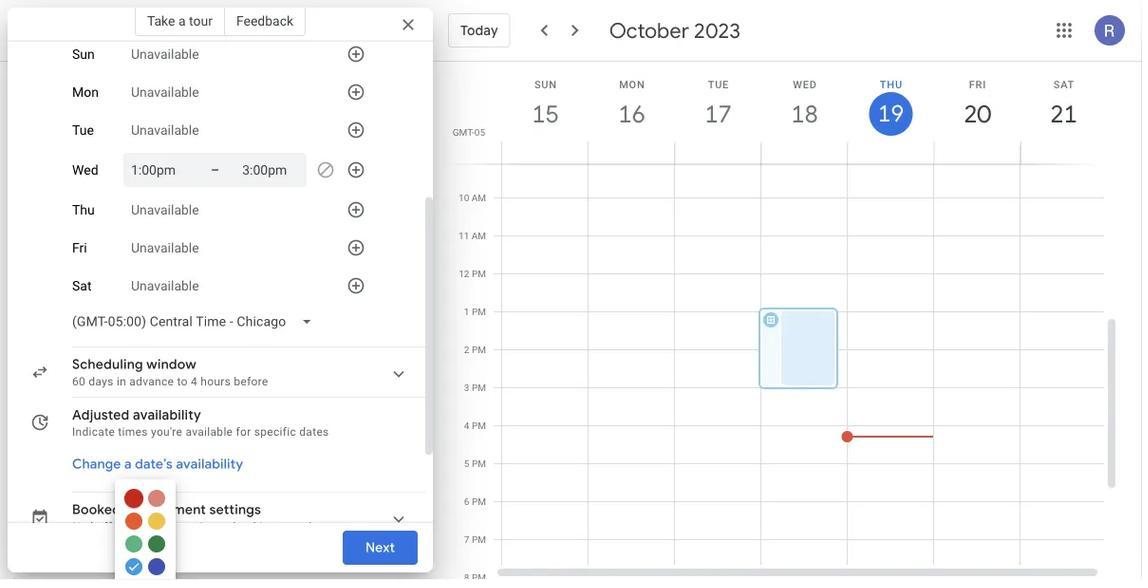 Task type: describe. For each thing, give the bounding box(es) containing it.
sunday, october 15 element
[[524, 92, 568, 136]]

16 column header
[[588, 62, 675, 164]]

sat for sat 21
[[1054, 78, 1075, 90]]

pm for 12 pm
[[472, 268, 486, 280]]

mon for mon 16
[[619, 78, 645, 90]]

17 column header
[[674, 62, 762, 164]]

today
[[461, 22, 498, 39]]

fri for fri
[[72, 240, 87, 256]]

–
[[211, 162, 220, 178]]

10
[[459, 192, 469, 204]]

booked appointment settings button
[[65, 497, 422, 539]]

specific
[[254, 426, 296, 439]]

fri 20
[[963, 78, 990, 130]]

flamingo, set event color menu item
[[148, 490, 165, 507]]

tue for tue
[[72, 122, 94, 138]]

9
[[464, 154, 469, 166]]

mon for mon
[[72, 84, 99, 100]]

settings
[[209, 501, 261, 519]]

unavailable all day image
[[311, 155, 341, 185]]

5 pm
[[464, 458, 486, 470]]

wed 18
[[790, 78, 817, 130]]

wed for wed 18
[[793, 78, 817, 90]]

blueberry, set event color menu item
[[148, 558, 165, 576]]

unavailable for thu
[[131, 202, 199, 218]]

indicate
[[72, 426, 115, 439]]

grid containing 15
[[441, 62, 1120, 580]]

hours
[[201, 375, 231, 388]]

3 pm
[[464, 382, 486, 394]]

5
[[464, 458, 470, 470]]

thursday, october 19, today element
[[870, 92, 913, 136]]

unavailable for tue
[[131, 122, 199, 138]]

feedback
[[236, 13, 294, 28]]

sat 21
[[1049, 78, 1077, 130]]

18
[[790, 98, 817, 130]]

basil, set event color menu item
[[148, 536, 165, 553]]

thu for thu
[[72, 202, 95, 218]]

gmt-05
[[453, 126, 485, 138]]

october
[[609, 17, 690, 44]]

change a date's availability button
[[65, 447, 251, 482]]

banana, set event color menu item
[[148, 513, 165, 530]]

Start time on Wednesdays text field
[[131, 159, 188, 181]]

20 column header
[[934, 62, 1021, 164]]

12 pm
[[459, 268, 486, 280]]

october 2023
[[609, 17, 741, 44]]

1
[[464, 306, 470, 318]]

availability inside button
[[176, 456, 243, 473]]

1 vertical spatial 4
[[464, 420, 470, 432]]

friday, october 20 element
[[956, 92, 1000, 136]]

unavailable for mon
[[131, 84, 199, 100]]

19
[[877, 99, 903, 129]]

unavailable for sun
[[131, 46, 199, 62]]

in
[[117, 375, 126, 388]]

17
[[704, 98, 731, 130]]

unavailable for fri
[[131, 240, 199, 256]]

10 am
[[459, 192, 486, 204]]

take
[[147, 13, 175, 28]]

11
[[459, 230, 469, 242]]

next button
[[343, 525, 418, 571]]

take a tour button
[[135, 6, 225, 36]]

to
[[177, 375, 188, 388]]

3
[[464, 382, 470, 394]]

am for 10 am
[[472, 192, 486, 204]]

21 column header
[[1020, 62, 1107, 164]]

fri for fri 20
[[969, 78, 987, 90]]

before
[[234, 375, 268, 388]]

unavailable for sat
[[131, 278, 199, 294]]

take a tour
[[147, 13, 213, 28]]

sat for sat
[[72, 278, 92, 294]]

you're
[[151, 426, 183, 439]]

15
[[531, 98, 558, 130]]

appointment
[[124, 501, 206, 519]]

7 pm
[[464, 534, 486, 546]]

change a date's availability
[[72, 456, 243, 473]]



Task type: vqa. For each thing, say whether or not it's contained in the screenshot.
from to the middle
no



Task type: locate. For each thing, give the bounding box(es) containing it.
thu inside thu 19
[[880, 78, 903, 90]]

fri inside fri 20
[[969, 78, 987, 90]]

a for change
[[124, 456, 132, 473]]

1 vertical spatial availability
[[176, 456, 243, 473]]

sun for sun 15
[[535, 78, 557, 90]]

tue for tue 17
[[708, 78, 730, 90]]

0 vertical spatial tue
[[708, 78, 730, 90]]

booked appointment settings
[[72, 501, 261, 519]]

0 vertical spatial fri
[[969, 78, 987, 90]]

1 vertical spatial wed
[[72, 162, 98, 178]]

6
[[464, 496, 470, 508]]

grid
[[441, 62, 1120, 580]]

availability up you're
[[133, 407, 201, 424]]

pm for 6 pm
[[472, 496, 486, 508]]

pm right the 5
[[472, 458, 486, 470]]

wed for wed
[[72, 162, 98, 178]]

wednesday, october 18 element
[[783, 92, 827, 136]]

1 horizontal spatial wed
[[793, 78, 817, 90]]

times
[[118, 426, 148, 439]]

wed up wednesday, october 18 element
[[793, 78, 817, 90]]

1 vertical spatial tue
[[72, 122, 94, 138]]

mon
[[619, 78, 645, 90], [72, 84, 99, 100]]

availability down available
[[176, 456, 243, 473]]

1 am from the top
[[472, 154, 486, 166]]

adjusted
[[72, 407, 130, 424]]

2023
[[694, 17, 741, 44]]

0 horizontal spatial sat
[[72, 278, 92, 294]]

1 vertical spatial sun
[[535, 78, 557, 90]]

monday, october 16 element
[[610, 92, 654, 136]]

pm right 2
[[472, 344, 486, 356]]

a for take
[[178, 13, 186, 28]]

gmt-
[[453, 126, 475, 138]]

sun
[[72, 46, 95, 62], [535, 78, 557, 90]]

6 unavailable from the top
[[131, 278, 199, 294]]

6 pm
[[464, 496, 486, 508]]

adjusted availability indicate times you're available for specific dates
[[72, 407, 329, 439]]

1 vertical spatial am
[[472, 192, 486, 204]]

mon 16
[[617, 78, 645, 130]]

19 column header
[[847, 62, 935, 164]]

change
[[72, 456, 121, 473]]

sun for sun
[[72, 46, 95, 62]]

next
[[366, 539, 395, 557]]

0 horizontal spatial a
[[124, 456, 132, 473]]

tour
[[189, 13, 213, 28]]

12
[[459, 268, 470, 280]]

a
[[178, 13, 186, 28], [124, 456, 132, 473]]

4
[[191, 375, 198, 388], [464, 420, 470, 432]]

pm for 1 pm
[[472, 306, 486, 318]]

2 am from the top
[[472, 192, 486, 204]]

peacock, set event color menu item
[[125, 558, 142, 576]]

wed left start time on wednesdays text box on the left top of the page
[[72, 162, 98, 178]]

tue
[[708, 78, 730, 90], [72, 122, 94, 138]]

1 vertical spatial sat
[[72, 278, 92, 294]]

dates
[[299, 426, 329, 439]]

0 vertical spatial sat
[[1054, 78, 1075, 90]]

sat inside the sat 21
[[1054, 78, 1075, 90]]

16
[[617, 98, 644, 130]]

8 pm from the top
[[472, 534, 486, 546]]

tue 17
[[704, 78, 731, 130]]

0 horizontal spatial mon
[[72, 84, 99, 100]]

sage, set event color menu item
[[125, 536, 142, 553]]

am right 11
[[472, 230, 486, 242]]

3 pm from the top
[[472, 344, 486, 356]]

0 horizontal spatial wed
[[72, 162, 98, 178]]

sat
[[1054, 78, 1075, 90], [72, 278, 92, 294]]

0 horizontal spatial thu
[[72, 202, 95, 218]]

pm for 7 pm
[[472, 534, 486, 546]]

am for 9 am
[[472, 154, 486, 166]]

pm for 3 pm
[[472, 382, 486, 394]]

60
[[72, 375, 86, 388]]

wed
[[793, 78, 817, 90], [72, 162, 98, 178]]

for
[[236, 426, 251, 439]]

0 vertical spatial a
[[178, 13, 186, 28]]

thu
[[880, 78, 903, 90], [72, 202, 95, 218]]

today button
[[448, 8, 511, 53]]

0 horizontal spatial tue
[[72, 122, 94, 138]]

sun 15
[[531, 78, 558, 130]]

tomato, set event color menu item
[[124, 489, 143, 508]]

tuesday, october 17 element
[[697, 92, 740, 136]]

availability
[[133, 407, 201, 424], [176, 456, 243, 473]]

4 inside scheduling window 60 days in advance to 4 hours before
[[191, 375, 198, 388]]

End time on Wednesdays text field
[[242, 159, 299, 181]]

1 unavailable from the top
[[131, 46, 199, 62]]

scheduling window 60 days in advance to 4 hours before
[[72, 356, 268, 388]]

11 am
[[459, 230, 486, 242]]

date's
[[135, 456, 173, 473]]

scheduling
[[72, 356, 143, 373]]

pm
[[472, 268, 486, 280], [472, 306, 486, 318], [472, 344, 486, 356], [472, 382, 486, 394], [472, 420, 486, 432], [472, 458, 486, 470], [472, 496, 486, 508], [472, 534, 486, 546]]

saturday, october 21 element
[[1042, 92, 1086, 136]]

0 vertical spatial 4
[[191, 375, 198, 388]]

thu 19
[[877, 78, 903, 129]]

pm for 5 pm
[[472, 458, 486, 470]]

pm right 6
[[472, 496, 486, 508]]

0 horizontal spatial 4
[[191, 375, 198, 388]]

1 horizontal spatial a
[[178, 13, 186, 28]]

sun inside sun 15
[[535, 78, 557, 90]]

1 vertical spatial thu
[[72, 202, 95, 218]]

sat up saturday, october 21 element
[[1054, 78, 1075, 90]]

2 pm
[[464, 344, 486, 356]]

1 horizontal spatial tue
[[708, 78, 730, 90]]

1 horizontal spatial sun
[[535, 78, 557, 90]]

pm right '1'
[[472, 306, 486, 318]]

2
[[464, 344, 470, 356]]

unavailable
[[131, 46, 199, 62], [131, 84, 199, 100], [131, 122, 199, 138], [131, 202, 199, 218], [131, 240, 199, 256], [131, 278, 199, 294]]

4 pm
[[464, 420, 486, 432]]

1 pm from the top
[[472, 268, 486, 280]]

0 horizontal spatial fri
[[72, 240, 87, 256]]

9 am
[[464, 154, 486, 166]]

7 pm from the top
[[472, 496, 486, 508]]

20
[[963, 98, 990, 130]]

4 pm from the top
[[472, 382, 486, 394]]

available
[[186, 426, 233, 439]]

pm up 5 pm
[[472, 420, 486, 432]]

fri
[[969, 78, 987, 90], [72, 240, 87, 256]]

2 vertical spatial am
[[472, 230, 486, 242]]

a left tour
[[178, 13, 186, 28]]

4 right to
[[191, 375, 198, 388]]

1 horizontal spatial thu
[[880, 78, 903, 90]]

0 vertical spatial availability
[[133, 407, 201, 424]]

tangerine, set event color menu item
[[125, 513, 142, 530]]

am for 11 am
[[472, 230, 486, 242]]

1 horizontal spatial mon
[[619, 78, 645, 90]]

pm for 4 pm
[[472, 420, 486, 432]]

advance
[[129, 375, 174, 388]]

21
[[1049, 98, 1077, 130]]

mon inside mon 16
[[619, 78, 645, 90]]

4 up the 5
[[464, 420, 470, 432]]

1 vertical spatial fri
[[72, 240, 87, 256]]

1 vertical spatial a
[[124, 456, 132, 473]]

thu for thu 19
[[880, 78, 903, 90]]

am
[[472, 154, 486, 166], [472, 192, 486, 204], [472, 230, 486, 242]]

sat up scheduling
[[72, 278, 92, 294]]

pm right 7
[[472, 534, 486, 546]]

6 pm from the top
[[472, 458, 486, 470]]

4 unavailable from the top
[[131, 202, 199, 218]]

1 horizontal spatial 4
[[464, 420, 470, 432]]

availability inside adjusted availability indicate times you're available for specific dates
[[133, 407, 201, 424]]

3 am from the top
[[472, 230, 486, 242]]

0 horizontal spatial sun
[[72, 46, 95, 62]]

am right 9
[[472, 154, 486, 166]]

booked
[[72, 501, 121, 519]]

2 unavailable from the top
[[131, 84, 199, 100]]

pm right "12"
[[472, 268, 486, 280]]

0 vertical spatial am
[[472, 154, 486, 166]]

0 vertical spatial sun
[[72, 46, 95, 62]]

0 vertical spatial wed
[[793, 78, 817, 90]]

None field
[[65, 305, 328, 339]]

5 pm from the top
[[472, 420, 486, 432]]

2 pm from the top
[[472, 306, 486, 318]]

tue inside the "tue 17"
[[708, 78, 730, 90]]

1 horizontal spatial sat
[[1054, 78, 1075, 90]]

1 horizontal spatial fri
[[969, 78, 987, 90]]

a left date's
[[124, 456, 132, 473]]

3 unavailable from the top
[[131, 122, 199, 138]]

0 vertical spatial thu
[[880, 78, 903, 90]]

pm right 3 on the bottom of page
[[472, 382, 486, 394]]

7
[[464, 534, 470, 546]]

05
[[475, 126, 485, 138]]

window
[[147, 356, 196, 373]]

am right 10 on the top left of the page
[[472, 192, 486, 204]]

1 pm
[[464, 306, 486, 318]]

18 column header
[[761, 62, 848, 164]]

pm for 2 pm
[[472, 344, 486, 356]]

15 column header
[[501, 62, 589, 164]]

a inside button
[[124, 456, 132, 473]]

5 unavailable from the top
[[131, 240, 199, 256]]

days
[[89, 375, 114, 388]]

a inside button
[[178, 13, 186, 28]]

wed inside "wed 18"
[[793, 78, 817, 90]]

feedback button
[[225, 6, 306, 36]]



